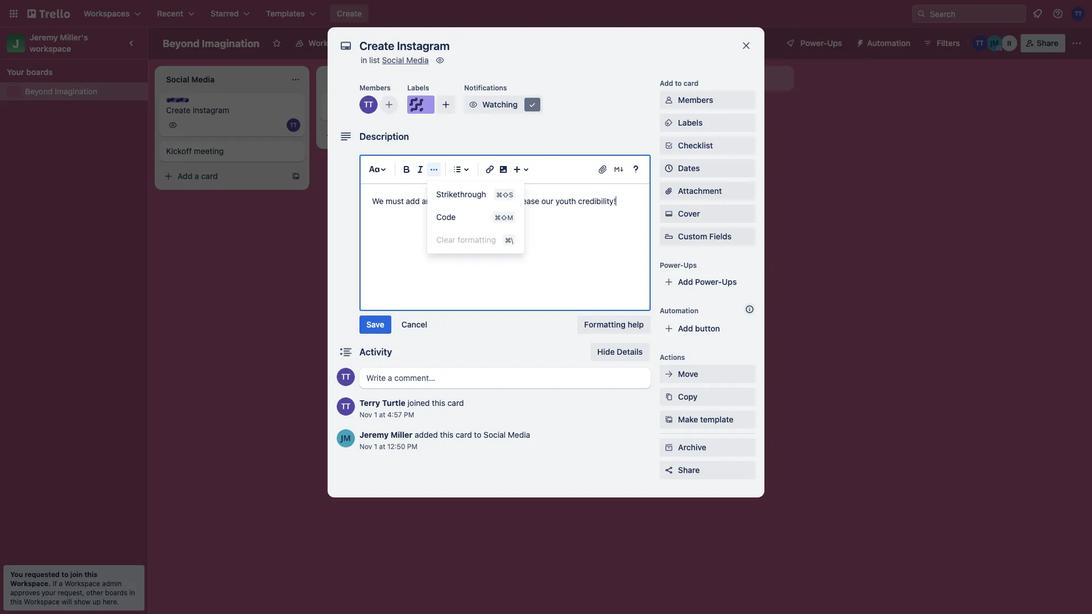 Task type: describe. For each thing, give the bounding box(es) containing it.
more formatting image
[[427, 163, 441, 176]]

add members to card image
[[385, 99, 394, 110]]

kickoff
[[166, 147, 192, 156]]

create for create instagram
[[166, 106, 191, 115]]

will
[[62, 598, 72, 606]]

you
[[10, 571, 23, 579]]

clear
[[436, 235, 456, 245]]

thinking link
[[328, 105, 460, 116]]

4:57
[[388, 411, 402, 419]]

our
[[542, 197, 554, 206]]

move link
[[660, 365, 756, 384]]

admin
[[102, 580, 122, 588]]

boards inside if a workspace admin approves your request, other boards in this workspace will show up here.
[[105, 589, 127, 597]]

1 vertical spatial share button
[[660, 462, 756, 480]]

0 horizontal spatial add a card
[[178, 172, 218, 181]]

checklist link
[[660, 137, 756, 155]]

image image
[[497, 163, 510, 176]]

workspace.
[[10, 580, 51, 588]]

0 horizontal spatial list
[[369, 55, 380, 65]]

button
[[696, 324, 720, 333]]

list inside button
[[709, 74, 720, 83]]

nov 1 at 4:57 pm link
[[360, 411, 414, 419]]

1 inside the jeremy miller added this card to social media nov 1 at 12:50 pm
[[374, 443, 377, 451]]

view markdown image
[[613, 164, 625, 175]]

sm image for move
[[664, 369, 675, 380]]

r
[[1008, 39, 1012, 47]]

thoughts thinking
[[328, 98, 371, 115]]

show
[[74, 598, 91, 606]]

workspace inside workspace visible button
[[309, 38, 351, 48]]

create instagram
[[166, 106, 229, 115]]

pm inside terry turtle joined this card nov 1 at 4:57 pm
[[404, 411, 414, 419]]

1 horizontal spatial share button
[[1021, 34, 1066, 52]]

filters button
[[920, 34, 964, 52]]

sm image for checklist
[[664, 140, 675, 151]]

your
[[42, 589, 56, 597]]

j
[[13, 36, 19, 50]]

0 vertical spatial members
[[360, 84, 391, 92]]

this inside the jeremy miller added this card to social media nov 1 at 12:50 pm
[[440, 431, 454, 440]]

color: purple, title: none image
[[407, 96, 435, 114]]

strikethrough
[[436, 190, 486, 199]]

2 vertical spatial power-
[[696, 277, 722, 287]]

archive
[[678, 443, 707, 452]]

1 vertical spatial add a card button
[[321, 126, 448, 145]]

nov inside terry turtle joined this card nov 1 at 4:57 pm
[[360, 411, 372, 419]]

attachment
[[678, 186, 722, 196]]

checklist
[[678, 141, 713, 150]]

media inside the jeremy miller added this card to social media nov 1 at 12:50 pm
[[508, 431, 530, 440]]

hide details
[[598, 347, 643, 357]]

1 vertical spatial power-
[[660, 261, 684, 269]]

meeting
[[194, 147, 224, 156]]

board link
[[386, 34, 434, 52]]

clear formatting
[[436, 235, 496, 245]]

formatting
[[585, 320, 626, 330]]

add
[[406, 197, 420, 206]]

card down thinking link
[[363, 131, 380, 140]]

thinking
[[328, 106, 359, 115]]

lists image
[[451, 163, 464, 176]]

joined
[[408, 399, 430, 408]]

imagination inside "link"
[[55, 87, 97, 96]]

social media link
[[382, 55, 429, 65]]

sm image for archive
[[664, 442, 675, 454]]

create instagram link
[[166, 105, 298, 116]]

⌘⇧m
[[495, 213, 513, 221]]

sm image for cover
[[664, 208, 675, 220]]

0 horizontal spatial automation
[[660, 307, 699, 315]]

terry turtle (terryturtle) image up create from template… icon
[[287, 118, 300, 132]]

media
[[475, 197, 497, 206]]

watching button
[[464, 96, 543, 114]]

workspace
[[30, 44, 71, 53]]

actions
[[660, 353, 685, 361]]

jeremy miller added this card to social media nov 1 at 12:50 pm
[[360, 431, 530, 451]]

search image
[[917, 9, 926, 18]]

1 vertical spatial add a card
[[339, 131, 380, 140]]

your boards
[[7, 67, 53, 77]]

0 vertical spatial share
[[1037, 38, 1059, 48]]

formatting
[[458, 235, 496, 245]]

power-ups button
[[778, 34, 849, 52]]

card inside terry turtle joined this card nov 1 at 4:57 pm
[[448, 399, 464, 408]]

copy link
[[660, 388, 756, 406]]

sm image for watching
[[468, 99, 479, 110]]

0 vertical spatial boards
[[26, 67, 53, 77]]

sm image for automation
[[852, 34, 868, 50]]

youth
[[556, 197, 576, 206]]

a for add a card button to the bottom
[[195, 172, 199, 181]]

other
[[86, 589, 103, 597]]

sm image for labels
[[664, 117, 675, 129]]

card up members link
[[684, 79, 699, 87]]

workspace visible button
[[288, 34, 384, 52]]

to inside you requested to join this workspace.
[[61, 571, 68, 579]]

card inside the jeremy miller added this card to social media nov 1 at 12:50 pm
[[456, 431, 472, 440]]

save
[[366, 320, 385, 330]]

beyond imagination inside "link"
[[25, 87, 97, 96]]

social
[[452, 197, 473, 206]]

activity
[[360, 347, 392, 358]]

group inside editor toolbar toolbar
[[427, 183, 525, 252]]

beyond inside text field
[[163, 37, 200, 49]]

in inside if a workspace admin approves your request, other boards in this workspace will show up here.
[[129, 589, 135, 597]]

code
[[436, 213, 456, 222]]

1 vertical spatial workspace
[[65, 580, 100, 588]]

attach and insert link image
[[598, 164, 609, 175]]

hide
[[598, 347, 615, 357]]

instagram
[[193, 106, 229, 115]]

0 horizontal spatial jeremy miller (jeremymiller198) image
[[337, 430, 355, 448]]

card right watching
[[524, 103, 541, 113]]

labels link
[[660, 114, 756, 132]]

open help dialog image
[[629, 163, 643, 176]]

added
[[415, 431, 438, 440]]

formatting help
[[585, 320, 644, 330]]

add power-ups
[[678, 277, 737, 287]]

create from template… image
[[291, 172, 300, 181]]

custom fields
[[678, 232, 732, 241]]

a for rightmost add a card button
[[518, 103, 522, 113]]

pm inside the jeremy miller added this card to social media nov 1 at 12:50 pm
[[407, 443, 418, 451]]

we must add another social media to increase our youth credibility!
[[372, 197, 616, 206]]

ups inside "button"
[[828, 38, 843, 48]]

custom fields button
[[660, 231, 756, 242]]

2 vertical spatial workspace
[[24, 598, 60, 606]]

star or unstar board image
[[272, 39, 281, 48]]

attachment button
[[660, 182, 756, 200]]

power- inside "button"
[[801, 38, 828, 48]]

⌘⇧s
[[497, 191, 513, 199]]

color: purple, title: none image
[[166, 98, 189, 102]]

rubyanndersson (rubyanndersson) image
[[1002, 35, 1018, 51]]

help
[[628, 320, 644, 330]]

2 horizontal spatial add a card button
[[483, 99, 610, 117]]

turtle
[[382, 399, 406, 408]]

hide details link
[[591, 343, 650, 361]]

color: bold red, title: "thoughts" element
[[328, 98, 371, 106]]

2 horizontal spatial add a card
[[501, 103, 541, 113]]

to inside the jeremy miller added this card to social media nov 1 at 12:50 pm
[[474, 431, 482, 440]]

terry turtle (terryturtle) image left r
[[972, 35, 988, 51]]

2 vertical spatial add a card button
[[159, 167, 287, 186]]

cancel
[[402, 320, 428, 330]]

sm image for make template
[[664, 414, 675, 426]]

1 horizontal spatial terry turtle (terryturtle) image
[[360, 96, 378, 114]]

jeremy for jeremy miller's workspace
[[30, 33, 58, 42]]

here.
[[103, 598, 119, 606]]



Task type: vqa. For each thing, say whether or not it's contained in the screenshot.
Tara Schultz (taraschultz7) image in Primary element
no



Task type: locate. For each thing, give the bounding box(es) containing it.
0 horizontal spatial boards
[[26, 67, 53, 77]]

this right added
[[440, 431, 454, 440]]

0 horizontal spatial social
[[382, 55, 404, 65]]

nov inside the jeremy miller added this card to social media nov 1 at 12:50 pm
[[360, 443, 372, 451]]

0 vertical spatial beyond imagination
[[163, 37, 260, 49]]

imagination inside text field
[[202, 37, 260, 49]]

1 horizontal spatial beyond imagination
[[163, 37, 260, 49]]

copy
[[678, 392, 698, 402]]

this down 'approves'
[[10, 598, 22, 606]]

card down meeting
[[201, 172, 218, 181]]

members link
[[660, 91, 756, 109]]

workspace down your
[[24, 598, 60, 606]]

italic ⌘i image
[[414, 163, 427, 176]]

1 horizontal spatial ups
[[722, 277, 737, 287]]

0 vertical spatial ups
[[828, 38, 843, 48]]

share
[[1037, 38, 1059, 48], [678, 466, 700, 475]]

1 horizontal spatial jeremy miller (jeremymiller198) image
[[987, 35, 1003, 51]]

add a card button
[[483, 99, 610, 117], [321, 126, 448, 145], [159, 167, 287, 186]]

primary element
[[0, 0, 1093, 27]]

0 horizontal spatial media
[[406, 55, 429, 65]]

your
[[7, 67, 24, 77]]

share button down 0 notifications icon
[[1021, 34, 1066, 52]]

beyond imagination inside text field
[[163, 37, 260, 49]]

custom
[[678, 232, 708, 241]]

0 horizontal spatial imagination
[[55, 87, 97, 96]]

0 vertical spatial jeremy miller (jeremymiller198) image
[[987, 35, 1003, 51]]

make template link
[[660, 411, 756, 429]]

workspace
[[309, 38, 351, 48], [65, 580, 100, 588], [24, 598, 60, 606]]

open information menu image
[[1053, 8, 1064, 19]]

1 horizontal spatial jeremy
[[360, 431, 389, 440]]

archive link
[[660, 439, 756, 457]]

2 horizontal spatial workspace
[[309, 38, 351, 48]]

1 nov from the top
[[360, 411, 372, 419]]

to up ⌘⇧m
[[500, 197, 507, 206]]

power-ups inside "button"
[[801, 38, 843, 48]]

0 horizontal spatial power-ups
[[660, 261, 697, 269]]

add a card down kickoff meeting
[[178, 172, 218, 181]]

2 horizontal spatial power-
[[801, 38, 828, 48]]

at inside terry turtle joined this card nov 1 at 4:57 pm
[[379, 411, 386, 419]]

workspace left visible
[[309, 38, 351, 48]]

0 vertical spatial another
[[677, 74, 706, 83]]

jeremy miller (jeremymiller198) image left r
[[987, 35, 1003, 51]]

1 vertical spatial another
[[422, 197, 450, 206]]

pm
[[404, 411, 414, 419], [407, 443, 418, 451]]

dates button
[[660, 159, 756, 178]]

request,
[[58, 589, 84, 597]]

create for create
[[337, 9, 362, 18]]

back to home image
[[27, 5, 70, 23]]

boards
[[26, 67, 53, 77], [105, 589, 127, 597]]

sm image inside "labels" link
[[664, 117, 675, 129]]

0 horizontal spatial members
[[360, 84, 391, 92]]

nov down terry
[[360, 411, 372, 419]]

sm image for members
[[664, 94, 675, 106]]

share down archive
[[678, 466, 700, 475]]

terry turtle (terryturtle) image
[[1072, 7, 1086, 20], [972, 35, 988, 51], [287, 118, 300, 132], [337, 398, 355, 416]]

formatting help link
[[578, 316, 651, 334]]

0 vertical spatial add a card
[[501, 103, 541, 113]]

editor toolbar toolbar
[[365, 160, 645, 254]]

1 horizontal spatial in
[[361, 55, 367, 65]]

automation
[[868, 38, 911, 48], [660, 307, 699, 315]]

filters
[[937, 38, 960, 48]]

0 vertical spatial media
[[406, 55, 429, 65]]

Search field
[[926, 5, 1026, 22]]

power-ups
[[801, 38, 843, 48], [660, 261, 697, 269]]

at left the 4:57
[[379, 411, 386, 419]]

to inside text field
[[500, 197, 507, 206]]

0 vertical spatial jeremy
[[30, 33, 58, 42]]

another up members link
[[677, 74, 706, 83]]

this inside terry turtle joined this card nov 1 at 4:57 pm
[[432, 399, 446, 408]]

sm image left make
[[664, 414, 675, 426]]

boards right your
[[26, 67, 53, 77]]

your boards with 1 items element
[[7, 65, 135, 79]]

0 vertical spatial workspace
[[309, 38, 351, 48]]

0 notifications image
[[1031, 7, 1045, 20]]

1 down terry
[[374, 411, 377, 419]]

miller
[[391, 431, 413, 440]]

sm image inside archive link
[[664, 442, 675, 454]]

jeremy
[[30, 33, 58, 42], [360, 431, 389, 440]]

you requested to join this workspace.
[[10, 571, 97, 588]]

ups up add power-ups
[[684, 261, 697, 269]]

2 1 from the top
[[374, 443, 377, 451]]

beyond inside "link"
[[25, 87, 53, 96]]

0 vertical spatial 1
[[374, 411, 377, 419]]

0 horizontal spatial in
[[129, 589, 135, 597]]

1 horizontal spatial power-ups
[[801, 38, 843, 48]]

customize views image
[[440, 38, 451, 49]]

imagination down your boards with 1 items element
[[55, 87, 97, 96]]

in right other on the bottom of page
[[129, 589, 135, 597]]

a inside if a workspace admin approves your request, other boards in this workspace will show up here.
[[59, 580, 63, 588]]

sm image for copy
[[664, 392, 675, 403]]

board
[[405, 38, 428, 48]]

0 horizontal spatial create
[[166, 106, 191, 115]]

jeremy inside the jeremy miller added this card to social media nov 1 at 12:50 pm
[[360, 431, 389, 440]]

social inside the jeremy miller added this card to social media nov 1 at 12:50 pm
[[484, 431, 506, 440]]

1 at from the top
[[379, 411, 386, 419]]

0 horizontal spatial terry turtle (terryturtle) image
[[337, 368, 355, 386]]

share button
[[1021, 34, 1066, 52], [660, 462, 756, 480]]

approves
[[10, 589, 40, 597]]

1 vertical spatial beyond
[[25, 87, 53, 96]]

details
[[617, 347, 643, 357]]

1 inside terry turtle joined this card nov 1 at 4:57 pm
[[374, 411, 377, 419]]

card right joined
[[448, 399, 464, 408]]

1 horizontal spatial create
[[337, 9, 362, 18]]

to left join
[[61, 571, 68, 579]]

list up members link
[[709, 74, 720, 83]]

labels up color: purple, title: none icon
[[407, 84, 429, 92]]

2 nov from the top
[[360, 443, 372, 451]]

terry turtle joined this card nov 1 at 4:57 pm
[[360, 399, 464, 419]]

add power-ups link
[[660, 273, 756, 291]]

0 vertical spatial power-ups
[[801, 38, 843, 48]]

1 horizontal spatial boards
[[105, 589, 127, 597]]

at
[[379, 411, 386, 419], [379, 443, 386, 451]]

in
[[361, 55, 367, 65], [129, 589, 135, 597]]

automation button
[[852, 34, 918, 52]]

1 vertical spatial 1
[[374, 443, 377, 451]]

at left 12:50
[[379, 443, 386, 451]]

sm image inside copy link
[[664, 392, 675, 403]]

sm image
[[852, 34, 868, 50], [664, 369, 675, 380], [664, 414, 675, 426], [664, 442, 675, 454]]

sm image down actions
[[664, 369, 675, 380]]

1 vertical spatial power-ups
[[660, 261, 697, 269]]

0 vertical spatial nov
[[360, 411, 372, 419]]

bold ⌘b image
[[400, 163, 414, 176]]

0 vertical spatial imagination
[[202, 37, 260, 49]]

in list social media
[[361, 55, 429, 65]]

workspace down join
[[65, 580, 100, 588]]

terry turtle (terryturtle) image left terry
[[337, 398, 355, 416]]

ups left automation "button"
[[828, 38, 843, 48]]

0 vertical spatial beyond
[[163, 37, 200, 49]]

description
[[360, 131, 409, 142]]

social
[[382, 55, 404, 65], [484, 431, 506, 440]]

0 horizontal spatial jeremy
[[30, 33, 58, 42]]

terry turtle (terryturtle) image
[[360, 96, 378, 114], [337, 368, 355, 386]]

sm image inside automation "button"
[[852, 34, 868, 50]]

members up add members to card icon
[[360, 84, 391, 92]]

0 horizontal spatial share button
[[660, 462, 756, 480]]

terry turtle (terryturtle) image right open information menu icon
[[1072, 7, 1086, 20]]

2 vertical spatial add a card
[[178, 172, 218, 181]]

this inside you requested to join this workspace.
[[84, 571, 97, 579]]

1 vertical spatial pm
[[407, 443, 418, 451]]

sm image inside checklist "link"
[[664, 140, 675, 151]]

kickoff meeting link
[[166, 146, 298, 157]]

save button
[[360, 316, 391, 334]]

1 vertical spatial list
[[709, 74, 720, 83]]

to up members link
[[675, 79, 682, 87]]

join
[[70, 571, 83, 579]]

1 vertical spatial nov
[[360, 443, 372, 451]]

1 vertical spatial ups
[[684, 261, 697, 269]]

sm image inside cover link
[[664, 208, 675, 220]]

card right added
[[456, 431, 472, 440]]

dates
[[678, 164, 700, 173]]

1 vertical spatial social
[[484, 431, 506, 440]]

0 horizontal spatial another
[[422, 197, 450, 206]]

add to card
[[660, 79, 699, 87]]

1 horizontal spatial workspace
[[65, 580, 100, 588]]

sm image inside move link
[[664, 369, 675, 380]]

create
[[337, 9, 362, 18], [166, 106, 191, 115]]

fields
[[710, 232, 732, 241]]

1 vertical spatial create
[[166, 106, 191, 115]]

visible
[[353, 38, 377, 48]]

sm image inside make template link
[[664, 414, 675, 426]]

jeremy inside the jeremy miller's workspace
[[30, 33, 58, 42]]

sm image left archive
[[664, 442, 675, 454]]

r button
[[1002, 35, 1018, 51]]

1 horizontal spatial another
[[677, 74, 706, 83]]

sm image
[[435, 55, 446, 66], [664, 94, 675, 106], [468, 99, 479, 110], [527, 99, 538, 110], [664, 117, 675, 129], [664, 140, 675, 151], [664, 208, 675, 220], [664, 392, 675, 403]]

move
[[678, 370, 699, 379]]

None text field
[[354, 35, 730, 56]]

automation up add button
[[660, 307, 699, 315]]

cancel button
[[395, 316, 434, 334]]

1 horizontal spatial beyond
[[163, 37, 200, 49]]

list down visible
[[369, 55, 380, 65]]

0 horizontal spatial ups
[[684, 261, 697, 269]]

2 at from the top
[[379, 443, 386, 451]]

create inside button
[[337, 9, 362, 18]]

at inside the jeremy miller added this card to social media nov 1 at 12:50 pm
[[379, 443, 386, 451]]

1 vertical spatial automation
[[660, 307, 699, 315]]

sm image inside members link
[[664, 94, 675, 106]]

1 horizontal spatial list
[[709, 74, 720, 83]]

share left show menu "image" on the top
[[1037, 38, 1059, 48]]

imagination left star or unstar board image at left
[[202, 37, 260, 49]]

beyond imagination link
[[25, 86, 141, 97]]

add a card down thinking
[[339, 131, 380, 140]]

members down add another list
[[678, 95, 714, 105]]

nov
[[360, 411, 372, 419], [360, 443, 372, 451]]

0 vertical spatial terry turtle (terryturtle) image
[[360, 96, 378, 114]]

1 horizontal spatial share
[[1037, 38, 1059, 48]]

1 vertical spatial beyond imagination
[[25, 87, 97, 96]]

add button
[[678, 324, 720, 333]]

0 vertical spatial in
[[361, 55, 367, 65]]

make template
[[678, 415, 734, 425]]

automation inside "button"
[[868, 38, 911, 48]]

ups
[[828, 38, 843, 48], [684, 261, 697, 269], [722, 277, 737, 287]]

0 vertical spatial create
[[337, 9, 362, 18]]

terry
[[360, 399, 380, 408]]

jeremy miller (jeremymiller198) image left "nov 1 at 12:50 pm" link
[[337, 430, 355, 448]]

text styles image
[[368, 163, 381, 176]]

0 horizontal spatial beyond imagination
[[25, 87, 97, 96]]

a for middle add a card button
[[356, 131, 361, 140]]

boards down admin
[[105, 589, 127, 597]]

1 horizontal spatial imagination
[[202, 37, 260, 49]]

another up code
[[422, 197, 450, 206]]

1 1 from the top
[[374, 411, 377, 419]]

jeremy miller (jeremymiller198) image
[[987, 35, 1003, 51], [337, 430, 355, 448]]

another inside button
[[677, 74, 706, 83]]

media
[[406, 55, 429, 65], [508, 431, 530, 440]]

we
[[372, 197, 384, 206]]

2 vertical spatial ups
[[722, 277, 737, 287]]

in down visible
[[361, 55, 367, 65]]

create down color: purple, title: none image
[[166, 106, 191, 115]]

credibility!
[[578, 197, 616, 206]]

another inside text field
[[422, 197, 450, 206]]

1 vertical spatial share
[[678, 466, 700, 475]]

0 vertical spatial list
[[369, 55, 380, 65]]

0 horizontal spatial share
[[678, 466, 700, 475]]

0 vertical spatial pm
[[404, 411, 414, 419]]

⌘\
[[505, 236, 513, 244]]

list
[[369, 55, 380, 65], [709, 74, 720, 83]]

add a card down 'notifications'
[[501, 103, 541, 113]]

group
[[427, 183, 525, 252]]

1 vertical spatial boards
[[105, 589, 127, 597]]

share button down archive link
[[660, 462, 756, 480]]

create up workspace visible
[[337, 9, 362, 18]]

1 vertical spatial jeremy
[[360, 431, 389, 440]]

show menu image
[[1072, 38, 1083, 49]]

1 vertical spatial in
[[129, 589, 135, 597]]

1 horizontal spatial add a card button
[[321, 126, 448, 145]]

2 horizontal spatial ups
[[828, 38, 843, 48]]

1 left 12:50
[[374, 443, 377, 451]]

0 vertical spatial add a card button
[[483, 99, 610, 117]]

1 horizontal spatial media
[[508, 431, 530, 440]]

nov left 12:50
[[360, 443, 372, 451]]

jeremy up workspace on the left of the page
[[30, 33, 58, 42]]

link image
[[483, 163, 497, 176]]

this inside if a workspace admin approves your request, other boards in this workspace will show up here.
[[10, 598, 22, 606]]

cover link
[[660, 205, 756, 223]]

0 horizontal spatial add a card button
[[159, 167, 287, 186]]

beyond imagination
[[163, 37, 260, 49], [25, 87, 97, 96]]

workspace visible
[[309, 38, 377, 48]]

Write a comment text field
[[360, 368, 651, 389]]

automation left filters button
[[868, 38, 911, 48]]

to right added
[[474, 431, 482, 440]]

0 vertical spatial share button
[[1021, 34, 1066, 52]]

group containing strikethrough
[[427, 183, 525, 252]]

add a card
[[501, 103, 541, 113], [339, 131, 380, 140], [178, 172, 218, 181]]

this right join
[[84, 571, 97, 579]]

nov 1 at 12:50 pm link
[[360, 443, 418, 451]]

1 vertical spatial at
[[379, 443, 386, 451]]

up
[[93, 598, 101, 606]]

add button button
[[660, 320, 756, 338]]

Board name text field
[[157, 34, 265, 52]]

labels up 'checklist'
[[678, 118, 703, 127]]

thoughts
[[339, 98, 371, 106]]

1 vertical spatial members
[[678, 95, 714, 105]]

1 vertical spatial imagination
[[55, 87, 97, 96]]

Main content area, start typing to enter text. text field
[[372, 195, 639, 208]]

0 vertical spatial automation
[[868, 38, 911, 48]]

pm down miller
[[407, 443, 418, 451]]

add another list button
[[640, 66, 794, 91]]

1 horizontal spatial labels
[[678, 118, 703, 127]]

miller's
[[60, 33, 88, 42]]

notifications
[[464, 84, 507, 92]]

0 vertical spatial social
[[382, 55, 404, 65]]

0 horizontal spatial labels
[[407, 84, 429, 92]]

0 horizontal spatial power-
[[660, 261, 684, 269]]

ups down "fields"
[[722, 277, 737, 287]]

pm right the 4:57
[[404, 411, 414, 419]]

jeremy miller's workspace
[[30, 33, 90, 53]]

sm image right "power-ups" "button"
[[852, 34, 868, 50]]

kickoff meeting
[[166, 147, 224, 156]]

this right joined
[[432, 399, 446, 408]]

jeremy for jeremy miller added this card to social media nov 1 at 12:50 pm
[[360, 431, 389, 440]]

template
[[701, 415, 734, 425]]

members
[[360, 84, 391, 92], [678, 95, 714, 105]]

jeremy up "nov 1 at 12:50 pm" link
[[360, 431, 389, 440]]

0 vertical spatial labels
[[407, 84, 429, 92]]

1 horizontal spatial automation
[[868, 38, 911, 48]]

12:50
[[388, 443, 405, 451]]

1 horizontal spatial members
[[678, 95, 714, 105]]



